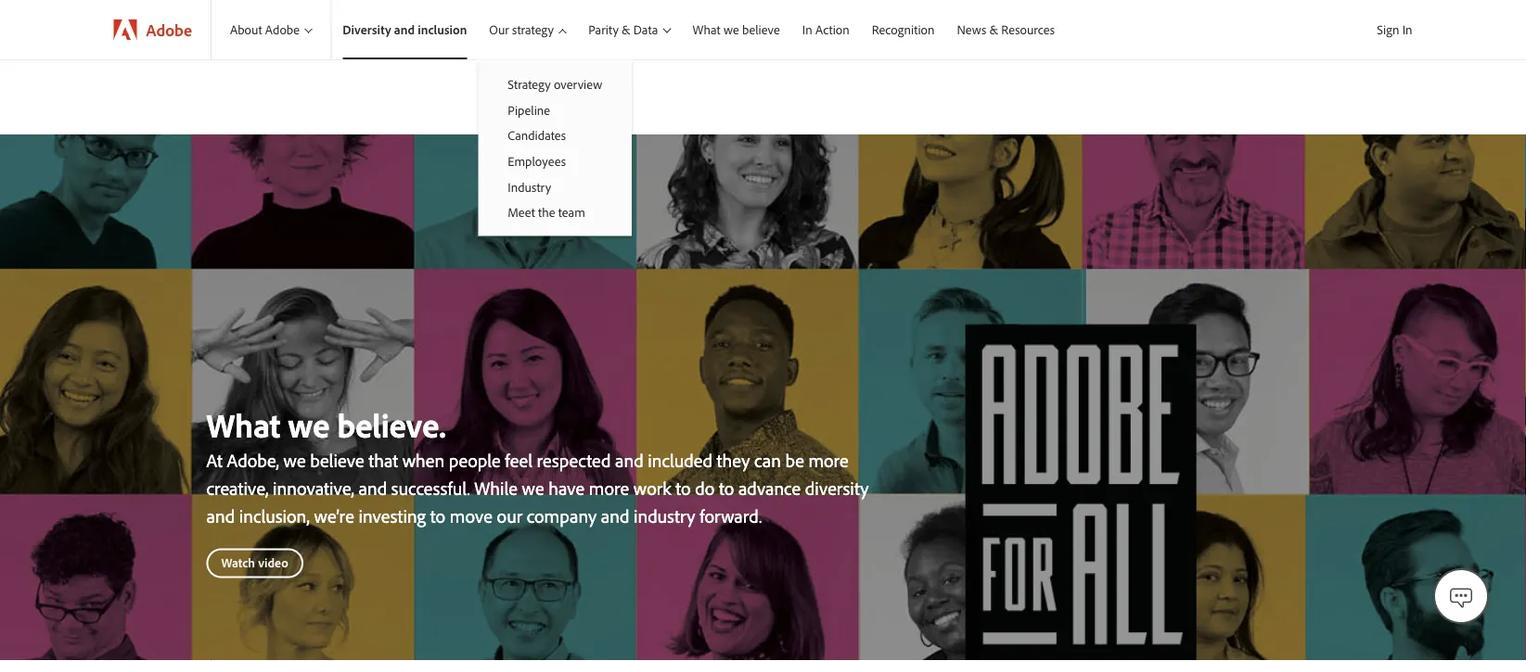 Task type: describe. For each thing, give the bounding box(es) containing it.
industry
[[634, 504, 696, 528]]

strategy overview link
[[478, 71, 632, 97]]

and down that
[[359, 476, 387, 500]]

investing
[[359, 504, 426, 528]]

strategy overview
[[508, 76, 603, 92]]

strategy
[[512, 22, 554, 38]]

our strategy
[[489, 22, 554, 38]]

that
[[369, 449, 398, 472]]

strategy
[[508, 76, 551, 92]]

1 horizontal spatial more
[[809, 449, 849, 472]]

believe.
[[337, 404, 446, 446]]

inclusion,
[[239, 504, 310, 528]]

and left industry
[[601, 504, 630, 528]]

believe inside the "what we believe. at adobe, we believe that when people feel respected and included they can be more creative, innovative, and successful. while we have more work to do to advance diversity and inclusion, we're investing to move our company and industry forward."
[[310, 449, 364, 472]]

in action link
[[791, 0, 861, 59]]

at
[[206, 449, 223, 472]]

parity & data
[[589, 22, 658, 38]]

watch video
[[221, 554, 288, 571]]

sign
[[1377, 21, 1400, 38]]

creative,
[[206, 476, 269, 500]]

feel
[[505, 449, 533, 472]]

news
[[957, 22, 987, 38]]

watch
[[221, 554, 255, 571]]

industry
[[508, 179, 551, 195]]

work
[[634, 476, 672, 500]]

what for believe.
[[206, 404, 280, 446]]

0 vertical spatial believe
[[742, 22, 780, 38]]

we're
[[314, 504, 354, 528]]

the
[[538, 204, 555, 220]]

diversity
[[343, 22, 391, 38]]

what we believe
[[693, 22, 780, 38]]

have
[[549, 476, 585, 500]]

sign in
[[1377, 21, 1413, 38]]

candidates
[[508, 127, 566, 144]]

0 horizontal spatial to
[[430, 504, 446, 528]]

in inside button
[[1403, 21, 1413, 38]]

people
[[449, 449, 501, 472]]

they
[[717, 449, 750, 472]]

and right "diversity" at the top of page
[[394, 22, 415, 38]]

be
[[786, 449, 804, 472]]



Task type: locate. For each thing, give the bounding box(es) containing it.
2 in from the left
[[803, 22, 813, 38]]

employees link
[[478, 148, 632, 174]]

1 horizontal spatial &
[[990, 22, 999, 38]]

company
[[527, 504, 597, 528]]

0 horizontal spatial more
[[589, 476, 629, 500]]

adobe right about
[[265, 22, 300, 38]]

more right have
[[589, 476, 629, 500]]

adobe inside popup button
[[265, 22, 300, 38]]

industry link
[[478, 174, 632, 199]]

& for news
[[990, 22, 999, 38]]

respected
[[537, 449, 611, 472]]

adobe left about
[[146, 19, 192, 40]]

0 horizontal spatial &
[[622, 22, 631, 38]]

1 horizontal spatial believe
[[742, 22, 780, 38]]

believe
[[742, 22, 780, 38], [310, 449, 364, 472]]

meet
[[508, 204, 535, 220]]

can
[[754, 449, 781, 472]]

& left data
[[622, 22, 631, 38]]

and up work
[[615, 449, 644, 472]]

what we believe link
[[682, 0, 791, 59]]

more up diversity
[[809, 449, 849, 472]]

innovative,
[[273, 476, 354, 500]]

diversity
[[805, 476, 869, 500]]

2 & from the left
[[990, 22, 999, 38]]

in action
[[803, 22, 850, 38]]

1 horizontal spatial adobe
[[265, 22, 300, 38]]

to down successful.
[[430, 504, 446, 528]]

what for believe
[[693, 22, 721, 38]]

news & resources link
[[946, 0, 1066, 59]]

more
[[809, 449, 849, 472], [589, 476, 629, 500]]

1 vertical spatial more
[[589, 476, 629, 500]]

meet the team
[[508, 204, 585, 220]]

0 horizontal spatial in
[[803, 22, 813, 38]]

1 & from the left
[[622, 22, 631, 38]]

diversity and inclusion link
[[332, 0, 478, 59]]

successful.
[[391, 476, 470, 500]]

inclusion
[[418, 22, 467, 38]]

& right news
[[990, 22, 999, 38]]

our strategy button
[[478, 0, 577, 59]]

& for parity
[[622, 22, 631, 38]]

1 horizontal spatial to
[[676, 476, 691, 500]]

team
[[558, 204, 585, 220]]

what we believe. at adobe, we believe that when people feel respected and included they can be more creative, innovative, and successful. while we have more work to do to advance diversity and inclusion, we're investing to move our company and industry forward.
[[206, 404, 869, 528]]

and down 'creative,'
[[206, 504, 235, 528]]

do
[[695, 476, 715, 500]]

& inside news & resources link
[[990, 22, 999, 38]]

recognition
[[872, 22, 935, 38]]

video
[[258, 554, 288, 571]]

0 horizontal spatial what
[[206, 404, 280, 446]]

overview
[[554, 76, 603, 92]]

1 vertical spatial what
[[206, 404, 280, 446]]

2 horizontal spatial to
[[719, 476, 734, 500]]

about adobe button
[[212, 0, 331, 59]]

&
[[622, 22, 631, 38], [990, 22, 999, 38]]

watch video link
[[206, 549, 303, 579]]

what inside the "what we believe. at adobe, we believe that when people feel respected and included they can be more creative, innovative, and successful. while we have more work to do to advance diversity and inclusion, we're investing to move our company and industry forward."
[[206, 404, 280, 446]]

sign in button
[[1374, 14, 1417, 45]]

0 horizontal spatial adobe
[[146, 19, 192, 40]]

and
[[394, 22, 415, 38], [615, 449, 644, 472], [359, 476, 387, 500], [206, 504, 235, 528], [601, 504, 630, 528]]

included
[[648, 449, 713, 472]]

employees
[[508, 153, 566, 169]]

our
[[489, 22, 509, 38]]

group containing strategy overview
[[478, 59, 632, 236]]

adobe link
[[95, 0, 211, 59]]

forward.
[[700, 504, 762, 528]]

move
[[450, 504, 493, 528]]

diversity and inclusion
[[343, 22, 467, 38]]

recognition link
[[861, 0, 946, 59]]

what
[[693, 22, 721, 38], [206, 404, 280, 446]]

1 horizontal spatial what
[[693, 22, 721, 38]]

in right sign
[[1403, 21, 1413, 38]]

to left do
[[676, 476, 691, 500]]

adobe,
[[227, 449, 279, 472]]

data
[[634, 22, 658, 38]]

believe up innovative,
[[310, 449, 364, 472]]

0 vertical spatial what
[[693, 22, 721, 38]]

parity
[[589, 22, 619, 38]]

meet the team link
[[478, 199, 632, 225]]

candidates link
[[478, 123, 632, 148]]

adobe
[[146, 19, 192, 40], [265, 22, 300, 38]]

& inside parity & data popup button
[[622, 22, 631, 38]]

1 in from the left
[[1403, 21, 1413, 38]]

news & resources
[[957, 22, 1055, 38]]

pipeline link
[[478, 97, 632, 123]]

believe left in action
[[742, 22, 780, 38]]

in
[[1403, 21, 1413, 38], [803, 22, 813, 38]]

when
[[403, 449, 445, 472]]

we
[[724, 22, 739, 38], [288, 404, 330, 446], [284, 449, 306, 472], [522, 476, 544, 500]]

about adobe
[[230, 22, 300, 38]]

parity & data button
[[577, 0, 682, 59]]

about
[[230, 22, 262, 38]]

pipeline
[[508, 102, 550, 118]]

resources
[[1002, 22, 1055, 38]]

to right do
[[719, 476, 734, 500]]

1 horizontal spatial in
[[1403, 21, 1413, 38]]

1 vertical spatial believe
[[310, 449, 364, 472]]

group
[[478, 59, 632, 236]]

advance
[[739, 476, 801, 500]]

in left action
[[803, 22, 813, 38]]

what up adobe,
[[206, 404, 280, 446]]

action
[[816, 22, 850, 38]]

0 horizontal spatial believe
[[310, 449, 364, 472]]

what right data
[[693, 22, 721, 38]]

to
[[676, 476, 691, 500], [719, 476, 734, 500], [430, 504, 446, 528]]

our
[[497, 504, 523, 528]]

0 vertical spatial more
[[809, 449, 849, 472]]

while
[[474, 476, 518, 500]]



Task type: vqa. For each thing, say whether or not it's contained in the screenshot.
the Sign In "button"
yes



